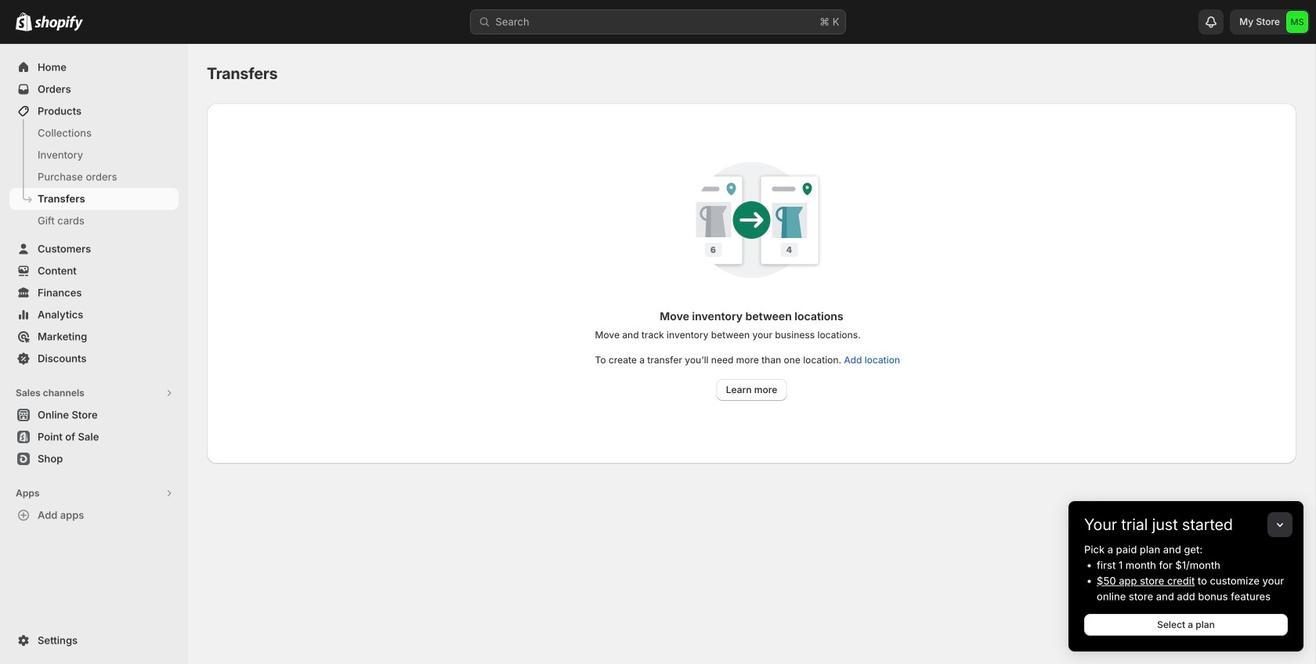 Task type: locate. For each thing, give the bounding box(es) containing it.
my store image
[[1286, 11, 1308, 33]]

shopify image
[[16, 12, 32, 31], [34, 15, 83, 31]]

1 horizontal spatial shopify image
[[34, 15, 83, 31]]



Task type: describe. For each thing, give the bounding box(es) containing it.
0 horizontal spatial shopify image
[[16, 12, 32, 31]]



Task type: vqa. For each thing, say whether or not it's contained in the screenshot.
Mark Add your first product as not done image
no



